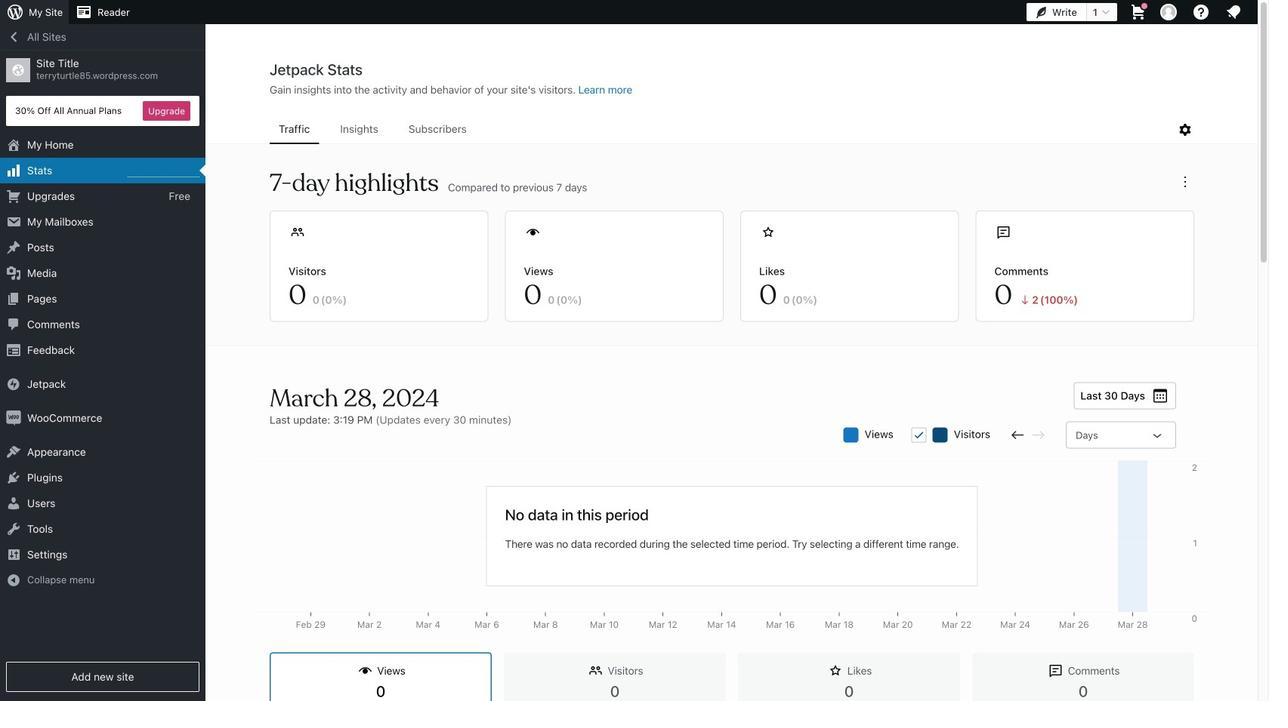 Task type: vqa. For each thing, say whether or not it's contained in the screenshot.
Reader image
no



Task type: locate. For each thing, give the bounding box(es) containing it.
img image
[[6, 377, 21, 392], [6, 411, 21, 426]]

jetpack stats main content
[[206, 60, 1258, 702]]

none checkbox inside jetpack stats main content
[[912, 428, 927, 443]]

None checkbox
[[912, 428, 927, 443]]

0 vertical spatial img image
[[6, 377, 21, 392]]

manage your notifications image
[[1224, 3, 1243, 21]]

my profile image
[[1160, 4, 1177, 20]]

menu inside jetpack stats main content
[[270, 116, 1176, 144]]

1 img image from the top
[[6, 377, 21, 392]]

menu
[[270, 116, 1176, 144]]

1 vertical spatial img image
[[6, 411, 21, 426]]



Task type: describe. For each thing, give the bounding box(es) containing it.
my shopping cart image
[[1129, 3, 1147, 21]]

highest hourly views 0 image
[[128, 168, 199, 178]]

2 img image from the top
[[6, 411, 21, 426]]

help image
[[1192, 3, 1210, 21]]

2 image
[[1018, 293, 1032, 307]]



